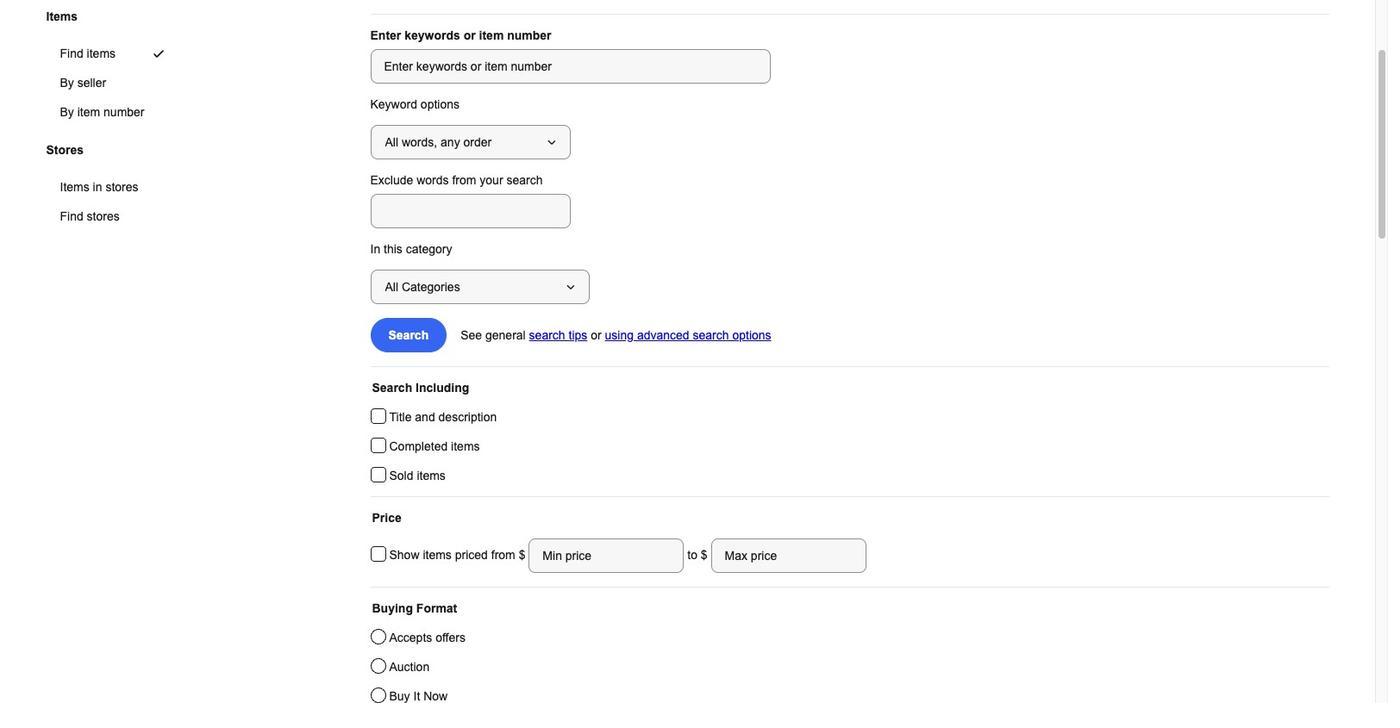 Task type: locate. For each thing, give the bounding box(es) containing it.
or right tips
[[591, 328, 602, 342]]

item right keywords
[[479, 28, 504, 42]]

in
[[93, 181, 102, 194]]

$ right the 'to'
[[701, 548, 708, 562]]

1 horizontal spatial or
[[591, 328, 602, 342]]

search
[[388, 328, 429, 342], [372, 381, 412, 395]]

0 vertical spatial by
[[60, 76, 74, 90]]

find down items in stores
[[60, 210, 83, 224]]

buying
[[372, 602, 413, 616]]

including
[[416, 381, 469, 395]]

from left your
[[452, 173, 476, 187]]

items for items
[[46, 9, 78, 23]]

$ right "priced"
[[519, 548, 529, 562]]

completed
[[389, 440, 448, 454]]

buying format
[[372, 602, 457, 616]]

in
[[370, 242, 380, 256]]

1 horizontal spatial number
[[507, 28, 551, 42]]

0 vertical spatial item
[[479, 28, 504, 42]]

find stores link
[[46, 202, 180, 231]]

1 $ from the left
[[519, 548, 529, 562]]

1 find from the top
[[60, 47, 83, 61]]

0 vertical spatial find
[[60, 47, 83, 61]]

by
[[60, 76, 74, 90], [60, 105, 74, 119]]

items in stores link
[[46, 173, 180, 202]]

1 vertical spatial search
[[372, 381, 412, 395]]

search left tips
[[529, 328, 565, 342]]

search including
[[372, 381, 469, 395]]

1 vertical spatial items
[[60, 181, 89, 194]]

0 horizontal spatial item
[[77, 105, 100, 119]]

stores down items in stores
[[87, 210, 120, 224]]

2 $ from the left
[[701, 548, 708, 562]]

items right show
[[423, 548, 452, 562]]

or right keywords
[[464, 28, 476, 42]]

items
[[46, 9, 78, 23], [60, 181, 89, 194]]

enter
[[370, 28, 401, 42]]

0 horizontal spatial from
[[452, 173, 476, 187]]

see general search tips or using advanced search options
[[461, 328, 771, 342]]

items down the description
[[451, 440, 480, 454]]

1 vertical spatial item
[[77, 105, 100, 119]]

items
[[87, 47, 116, 61], [451, 440, 480, 454], [417, 469, 446, 483], [423, 548, 452, 562]]

1 vertical spatial from
[[491, 548, 515, 562]]

or
[[464, 28, 476, 42], [591, 328, 602, 342]]

search
[[506, 173, 543, 187], [529, 328, 565, 342], [693, 328, 729, 342]]

$
[[519, 548, 529, 562], [701, 548, 708, 562]]

1 horizontal spatial $
[[701, 548, 708, 562]]

find
[[60, 47, 83, 61], [60, 210, 83, 224]]

by down 'by seller'
[[60, 105, 74, 119]]

by seller
[[60, 76, 106, 90]]

find stores
[[60, 210, 120, 224]]

1 horizontal spatial from
[[491, 548, 515, 562]]

by for by item number
[[60, 105, 74, 119]]

find items link
[[46, 39, 186, 68]]

1 by from the top
[[60, 76, 74, 90]]

1 vertical spatial stores
[[87, 210, 120, 224]]

category
[[406, 242, 452, 256]]

1 vertical spatial by
[[60, 105, 74, 119]]

items left in
[[60, 181, 89, 194]]

by left seller
[[60, 76, 74, 90]]

show items priced from
[[389, 548, 519, 562]]

0 vertical spatial from
[[452, 173, 476, 187]]

items up seller
[[87, 47, 116, 61]]

items for completed
[[451, 440, 480, 454]]

search inside button
[[388, 328, 429, 342]]

keyword
[[370, 97, 417, 111]]

from
[[452, 173, 476, 187], [491, 548, 515, 562]]

Exclude words from your search text field
[[370, 194, 570, 228]]

by item number link
[[46, 98, 186, 127]]

item
[[479, 28, 504, 42], [77, 105, 100, 119]]

1 vertical spatial or
[[591, 328, 602, 342]]

search for search
[[388, 328, 429, 342]]

search right your
[[506, 173, 543, 187]]

items up "find items" on the left of the page
[[46, 9, 78, 23]]

1 vertical spatial options
[[732, 328, 771, 342]]

find up 'by seller'
[[60, 47, 83, 61]]

by inside 'link'
[[60, 76, 74, 90]]

number up enter keywords or item number text field at the top of the page
[[507, 28, 551, 42]]

keyword options
[[370, 97, 460, 111]]

0 vertical spatial search
[[388, 328, 429, 342]]

tips
[[569, 328, 587, 342]]

2 find from the top
[[60, 210, 83, 224]]

sold
[[389, 469, 413, 483]]

number down by seller 'link'
[[104, 105, 144, 119]]

enter keywords or item number
[[370, 28, 551, 42]]

search up the search including
[[388, 328, 429, 342]]

2 by from the top
[[60, 105, 74, 119]]

0 horizontal spatial number
[[104, 105, 144, 119]]

1 vertical spatial find
[[60, 210, 83, 224]]

using
[[605, 328, 634, 342]]

0 vertical spatial items
[[46, 9, 78, 23]]

1 horizontal spatial options
[[732, 328, 771, 342]]

seller
[[77, 76, 106, 90]]

items down "completed items"
[[417, 469, 446, 483]]

stores right in
[[106, 181, 138, 194]]

items for find
[[87, 47, 116, 61]]

stores
[[106, 181, 138, 194], [87, 210, 120, 224]]

and
[[415, 410, 435, 424]]

0 horizontal spatial options
[[421, 97, 460, 111]]

0 vertical spatial or
[[464, 28, 476, 42]]

search tips link
[[529, 328, 587, 342]]

keywords
[[405, 28, 460, 42]]

item down seller
[[77, 105, 100, 119]]

your
[[480, 173, 503, 187]]

from right "priced"
[[491, 548, 515, 562]]

search up title
[[372, 381, 412, 395]]

0 horizontal spatial $
[[519, 548, 529, 562]]

options
[[421, 97, 460, 111], [732, 328, 771, 342]]

exclude
[[370, 173, 413, 187]]

number
[[507, 28, 551, 42], [104, 105, 144, 119]]

Enter minimum price range value, $ text field
[[529, 539, 684, 573]]



Task type: describe. For each thing, give the bounding box(es) containing it.
accepts
[[389, 631, 432, 645]]

advanced
[[637, 328, 689, 342]]

search button
[[370, 318, 447, 353]]

title
[[389, 410, 412, 424]]

Enter keywords or item number text field
[[370, 49, 770, 84]]

0 vertical spatial number
[[507, 28, 551, 42]]

offers
[[436, 631, 466, 645]]

description
[[438, 410, 497, 424]]

price
[[372, 511, 402, 525]]

sold items
[[389, 469, 446, 483]]

show
[[389, 548, 419, 562]]

this
[[384, 242, 403, 256]]

completed items
[[389, 440, 480, 454]]

find for find items
[[60, 47, 83, 61]]

accepts offers
[[389, 631, 466, 645]]

see
[[461, 328, 482, 342]]

search for search including
[[372, 381, 412, 395]]

format
[[416, 602, 457, 616]]

0 vertical spatial options
[[421, 97, 460, 111]]

0 vertical spatial stores
[[106, 181, 138, 194]]

by for by seller
[[60, 76, 74, 90]]

Enter maximum price range value, $ text field
[[711, 539, 866, 573]]

words
[[417, 173, 449, 187]]

title and description
[[389, 410, 497, 424]]

1 horizontal spatial item
[[479, 28, 504, 42]]

find items
[[60, 47, 116, 61]]

exclude words from your search
[[370, 173, 543, 187]]

1 vertical spatial number
[[104, 105, 144, 119]]

by seller link
[[46, 68, 186, 98]]

items for sold
[[417, 469, 446, 483]]

search right 'advanced'
[[693, 328, 729, 342]]

find for find stores
[[60, 210, 83, 224]]

general
[[485, 328, 526, 342]]

stores
[[46, 143, 84, 157]]

to $
[[684, 548, 711, 562]]

auction
[[389, 660, 430, 674]]

priced
[[455, 548, 488, 562]]

by item number
[[60, 105, 144, 119]]

items for show
[[423, 548, 452, 562]]

using advanced search options link
[[605, 328, 771, 342]]

to
[[687, 548, 697, 562]]

items for items in stores
[[60, 181, 89, 194]]

in this category
[[370, 242, 452, 256]]

items in stores
[[60, 181, 138, 194]]

0 horizontal spatial or
[[464, 28, 476, 42]]



Task type: vqa. For each thing, say whether or not it's contained in the screenshot.
offers
yes



